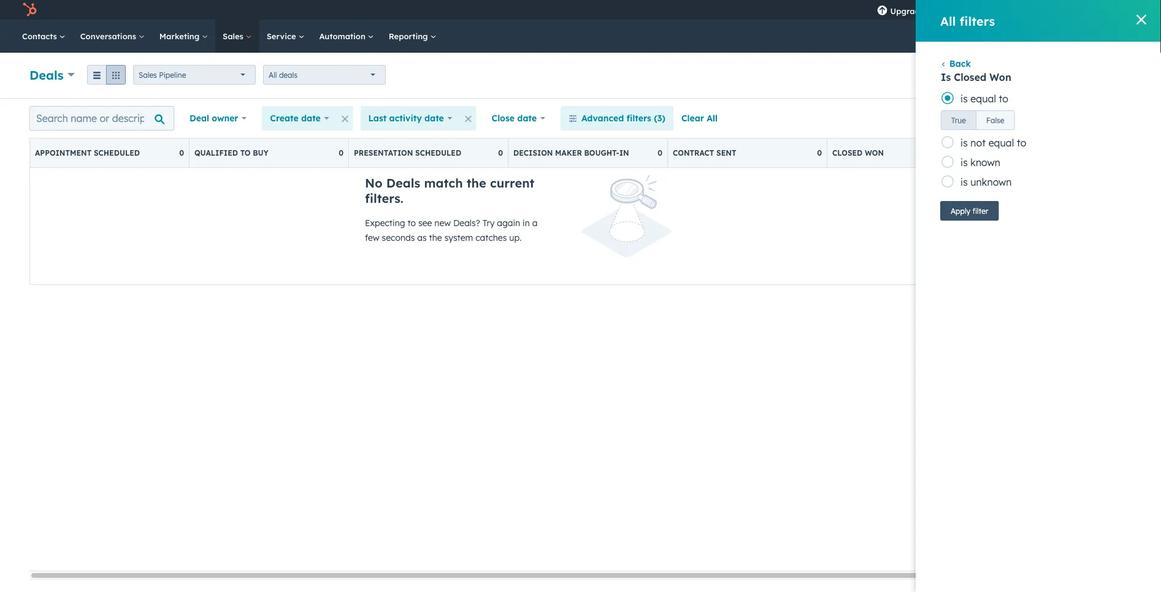 Task type: locate. For each thing, give the bounding box(es) containing it.
2 0 from the left
[[339, 149, 344, 158]]

(3)
[[654, 113, 666, 124]]

is left known
[[961, 156, 968, 169]]

filters.
[[365, 191, 404, 206]]

contract
[[673, 149, 715, 158]]

0 up is unknown
[[977, 149, 982, 158]]

0 left qualified
[[179, 149, 184, 158]]

clear all button
[[674, 106, 726, 131]]

hubspot link
[[15, 2, 46, 17]]

date right close
[[518, 113, 537, 124]]

sales left "service"
[[223, 31, 246, 41]]

close date button
[[484, 106, 553, 131]]

0 horizontal spatial closed
[[833, 149, 863, 158]]

closed for closed lost
[[992, 149, 1023, 158]]

fix
[[1109, 5, 1118, 15]]

bought-
[[585, 149, 620, 158]]

deals right "no"
[[387, 176, 421, 191]]

create date button
[[262, 106, 337, 131]]

0 left contract at the right top
[[658, 149, 663, 158]]

2 horizontal spatial date
[[518, 113, 537, 124]]

unknown
[[971, 176, 1012, 188]]

1 vertical spatial sales
[[139, 70, 157, 79]]

sales for sales
[[223, 31, 246, 41]]

1 horizontal spatial filters
[[960, 13, 996, 29]]

sales pipeline button
[[133, 65, 256, 85]]

deals banner
[[29, 62, 1132, 86]]

1 vertical spatial the
[[429, 233, 442, 243]]

scheduled down search name or description "search box"
[[94, 149, 140, 158]]

notifications image
[[1035, 6, 1046, 17]]

group
[[87, 65, 126, 85]]

scheduled
[[94, 149, 140, 158], [416, 149, 462, 158]]

the inside expecting to see new deals? try again in a few seconds as the system catches up.
[[429, 233, 442, 243]]

the right match
[[467, 176, 487, 191]]

1 vertical spatial filters
[[627, 113, 652, 124]]

is up board
[[961, 93, 968, 105]]

0 vertical spatial equal
[[971, 93, 997, 105]]

0 vertical spatial filters
[[960, 13, 996, 29]]

sales left the pipeline
[[139, 70, 157, 79]]

0
[[179, 149, 184, 158], [339, 149, 344, 158], [498, 149, 503, 158], [658, 149, 663, 158], [818, 149, 822, 158], [977, 149, 982, 158]]

clear all
[[682, 113, 718, 124]]

1 horizontal spatial sales
[[223, 31, 246, 41]]

0 for contract sent
[[818, 149, 822, 158]]

sales inside sales link
[[223, 31, 246, 41]]

0 horizontal spatial all
[[269, 70, 277, 79]]

closed left won
[[833, 149, 863, 158]]

equal
[[971, 93, 997, 105], [989, 137, 1015, 149]]

filters inside button
[[627, 113, 652, 124]]

in
[[620, 149, 629, 158]]

is equal to
[[961, 93, 1009, 105]]

2 vertical spatial all
[[707, 113, 718, 124]]

is down is known
[[961, 176, 968, 188]]

true
[[952, 116, 967, 125]]

1 date from the left
[[301, 113, 321, 124]]

presentation scheduled
[[354, 149, 462, 158]]

deals inside popup button
[[29, 67, 64, 83]]

is not equal to
[[961, 137, 1027, 149]]

2 is from the top
[[961, 137, 968, 149]]

date for close date
[[518, 113, 537, 124]]

as
[[417, 233, 427, 243]]

0 horizontal spatial date
[[301, 113, 321, 124]]

no
[[365, 176, 383, 191]]

1 scheduled from the left
[[94, 149, 140, 158]]

contacts
[[22, 31, 59, 41]]

0 vertical spatial sales
[[223, 31, 246, 41]]

0 left closed won
[[818, 149, 822, 158]]

sales
[[223, 31, 246, 41], [139, 70, 157, 79]]

closed left lost
[[992, 149, 1023, 158]]

few
[[365, 233, 380, 243]]

is left not
[[961, 137, 968, 149]]

advanced filters (3)
[[582, 113, 666, 124]]

1 horizontal spatial deals
[[387, 176, 421, 191]]

actions
[[968, 71, 993, 80]]

0 horizontal spatial scheduled
[[94, 149, 140, 158]]

expecting
[[365, 218, 405, 229]]

1 vertical spatial all
[[269, 70, 277, 79]]

automation link
[[312, 20, 382, 53]]

0 vertical spatial all
[[941, 13, 956, 29]]

not
[[971, 137, 986, 149]]

equal right not
[[989, 137, 1015, 149]]

0 up current
[[498, 149, 503, 158]]

0 horizontal spatial sales
[[139, 70, 157, 79]]

sales pipeline
[[139, 70, 186, 79]]

upgrade
[[891, 6, 925, 16]]

sales inside sales pipeline popup button
[[139, 70, 157, 79]]

all inside clear all button
[[707, 113, 718, 124]]

settings link
[[1012, 3, 1028, 16]]

all left deals
[[269, 70, 277, 79]]

1 horizontal spatial all
[[707, 113, 718, 124]]

sent
[[717, 149, 737, 158]]

3 0 from the left
[[498, 149, 503, 158]]

all left marketplaces image
[[941, 13, 956, 29]]

closed won
[[833, 149, 884, 158]]

all right clear at the top of the page
[[707, 113, 718, 124]]

to
[[999, 93, 1009, 105], [1017, 137, 1027, 149], [240, 149, 251, 158], [408, 218, 416, 229]]

0 for appointment scheduled
[[179, 149, 184, 158]]

conversations
[[80, 31, 139, 41]]

is unknown
[[961, 176, 1012, 188]]

4 is from the top
[[961, 176, 968, 188]]

all inside all deals popup button
[[269, 70, 277, 79]]

filters for advanced
[[627, 113, 652, 124]]

equal up 'board actions'
[[971, 93, 997, 105]]

all
[[941, 13, 956, 29], [269, 70, 277, 79], [707, 113, 718, 124]]

date for create date
[[301, 113, 321, 124]]

deals inside no deals match the current filters.
[[387, 176, 421, 191]]

Search HubSpot search field
[[989, 26, 1140, 47]]

the right as
[[429, 233, 442, 243]]

is closed won
[[941, 71, 1012, 83]]

3 date from the left
[[518, 113, 537, 124]]

clear
[[682, 113, 704, 124]]

up.
[[510, 233, 522, 243]]

0 vertical spatial deals
[[29, 67, 64, 83]]

0 horizontal spatial the
[[429, 233, 442, 243]]

apply
[[951, 207, 971, 216]]

owner
[[212, 113, 238, 124]]

deal owner button
[[182, 106, 255, 131]]

1 vertical spatial equal
[[989, 137, 1015, 149]]

2 horizontal spatial all
[[941, 13, 956, 29]]

5 0 from the left
[[818, 149, 822, 158]]

buy
[[253, 149, 269, 158]]

scheduled up match
[[416, 149, 462, 158]]

match
[[424, 176, 463, 191]]

menu item
[[934, 0, 936, 20]]

date right activity
[[425, 113, 444, 124]]

0 left presentation
[[339, 149, 344, 158]]

close
[[492, 113, 515, 124]]

1 0 from the left
[[179, 149, 184, 158]]

vhs
[[1074, 5, 1091, 15]]

marketplaces button
[[961, 0, 987, 20]]

deals
[[279, 70, 298, 79]]

create
[[270, 113, 299, 124]]

sales for sales pipeline
[[139, 70, 157, 79]]

4 0 from the left
[[658, 149, 663, 158]]

is for is known
[[961, 156, 968, 169]]

0 vertical spatial the
[[467, 176, 487, 191]]

vhs can fix it! button
[[1053, 0, 1146, 20]]

to inside expecting to see new deals? try again in a few seconds as the system catches up.
[[408, 218, 416, 229]]

actions button
[[957, 66, 1011, 85]]

marketplaces image
[[968, 6, 979, 17]]

help button
[[989, 0, 1010, 20]]

settings image
[[1014, 5, 1026, 16]]

0 horizontal spatial filters
[[627, 113, 652, 124]]

deals
[[29, 67, 64, 83], [387, 176, 421, 191]]

a
[[532, 218, 538, 229]]

1 horizontal spatial date
[[425, 113, 444, 124]]

closed down back
[[954, 71, 987, 83]]

notifications button
[[1030, 0, 1051, 20]]

board actions
[[957, 113, 1016, 124]]

1 is from the top
[[961, 93, 968, 105]]

automation
[[319, 31, 368, 41]]

close date
[[492, 113, 537, 124]]

6 0 from the left
[[977, 149, 982, 158]]

3 is from the top
[[961, 156, 968, 169]]

0 horizontal spatial deals
[[29, 67, 64, 83]]

0 for closed won
[[977, 149, 982, 158]]

date inside popup button
[[301, 113, 321, 124]]

2 scheduled from the left
[[416, 149, 462, 158]]

1 horizontal spatial scheduled
[[416, 149, 462, 158]]

2 horizontal spatial closed
[[992, 149, 1023, 158]]

apply filter
[[951, 207, 989, 216]]

marketing link
[[152, 20, 215, 53]]

menu
[[869, 0, 1147, 20]]

date right create
[[301, 113, 321, 124]]

deals down contacts link
[[29, 67, 64, 83]]

1 vertical spatial deals
[[387, 176, 421, 191]]

False button
[[976, 110, 1015, 130]]

1 horizontal spatial the
[[467, 176, 487, 191]]



Task type: describe. For each thing, give the bounding box(es) containing it.
activity
[[389, 113, 422, 124]]

service link
[[259, 20, 312, 53]]

back button
[[941, 58, 971, 69]]

is for is not equal to
[[961, 137, 968, 149]]

search image
[[1136, 32, 1145, 41]]

advanced
[[582, 113, 624, 124]]

filter
[[973, 207, 989, 216]]

pipeline
[[159, 70, 186, 79]]

is known
[[961, 156, 1001, 169]]

marketing
[[159, 31, 202, 41]]

help image
[[994, 6, 1005, 17]]

calling icon button
[[937, 2, 958, 18]]

lost
[[1025, 149, 1044, 158]]

group inside deals banner
[[87, 65, 126, 85]]

reporting link
[[382, 20, 444, 53]]

qualified
[[195, 149, 238, 158]]

try
[[483, 218, 495, 229]]

1 horizontal spatial closed
[[954, 71, 987, 83]]

won
[[865, 149, 884, 158]]

is
[[941, 71, 951, 83]]

no deals match the current filters.
[[365, 176, 535, 206]]

false
[[987, 116, 1005, 125]]

0 for qualified to buy
[[339, 149, 344, 158]]

seconds
[[382, 233, 415, 243]]

last activity date button
[[361, 106, 461, 131]]

the inside no deals match the current filters.
[[467, 176, 487, 191]]

it!
[[1120, 5, 1127, 15]]

all filters
[[941, 13, 996, 29]]

back
[[950, 58, 971, 69]]

menu containing vhs can fix it!
[[869, 0, 1147, 20]]

current
[[490, 176, 535, 191]]

qualified to buy
[[195, 149, 269, 158]]

all for all filters
[[941, 13, 956, 29]]

decision
[[514, 149, 553, 158]]

all for all deals
[[269, 70, 277, 79]]

contract sent
[[673, 149, 737, 158]]

new
[[435, 218, 451, 229]]

conversations link
[[73, 20, 152, 53]]

appointment scheduled
[[35, 149, 140, 158]]

can
[[1093, 5, 1107, 15]]

deals button
[[29, 66, 75, 84]]

actions
[[985, 113, 1016, 124]]

known
[[971, 156, 1001, 169]]

filters for all
[[960, 13, 996, 29]]

2 date from the left
[[425, 113, 444, 124]]

all deals button
[[263, 65, 386, 85]]

apply filter button
[[941, 201, 999, 221]]

catches
[[476, 233, 507, 243]]

deals?
[[453, 218, 480, 229]]

closed lost
[[992, 149, 1044, 158]]

appointment
[[35, 149, 92, 158]]

scheduled for appointment scheduled
[[94, 149, 140, 158]]

advanced filters (3) button
[[561, 106, 674, 131]]

is for is unknown
[[961, 176, 968, 188]]

is for is equal to
[[961, 93, 968, 105]]

in
[[523, 218, 530, 229]]

see
[[419, 218, 432, 229]]

maker
[[555, 149, 582, 158]]

board
[[957, 113, 983, 124]]

contacts link
[[15, 20, 73, 53]]

last activity date
[[369, 113, 444, 124]]

upgrade image
[[877, 6, 888, 17]]

deal owner
[[190, 113, 238, 124]]

expecting to see new deals? try again in a few seconds as the system catches up.
[[365, 218, 538, 243]]

True button
[[941, 110, 977, 130]]

board actions button
[[942, 106, 1039, 131]]

all deals
[[269, 70, 298, 79]]

enter value group
[[941, 110, 1015, 130]]

calling icon image
[[942, 5, 953, 16]]

closed for closed won
[[833, 149, 863, 158]]

Search name or description search field
[[29, 106, 174, 131]]

create date
[[270, 113, 321, 124]]

0 for presentation scheduled
[[498, 149, 503, 158]]

won
[[990, 71, 1012, 83]]

sales link
[[215, 20, 259, 53]]

presentation
[[354, 149, 413, 158]]

vhs can fix it!
[[1074, 5, 1127, 15]]

system
[[445, 233, 473, 243]]

hubspot image
[[22, 2, 37, 17]]

again
[[497, 218, 520, 229]]

terry turtle image
[[1061, 4, 1072, 15]]

deal
[[190, 113, 209, 124]]

close image
[[1137, 15, 1147, 25]]

search button
[[1130, 26, 1151, 47]]

0 for decision maker bought-in
[[658, 149, 663, 158]]

decision maker bought-in
[[514, 149, 629, 158]]

scheduled for presentation scheduled
[[416, 149, 462, 158]]



Task type: vqa. For each thing, say whether or not it's contained in the screenshot.
third -- text box from the bottom of the page
no



